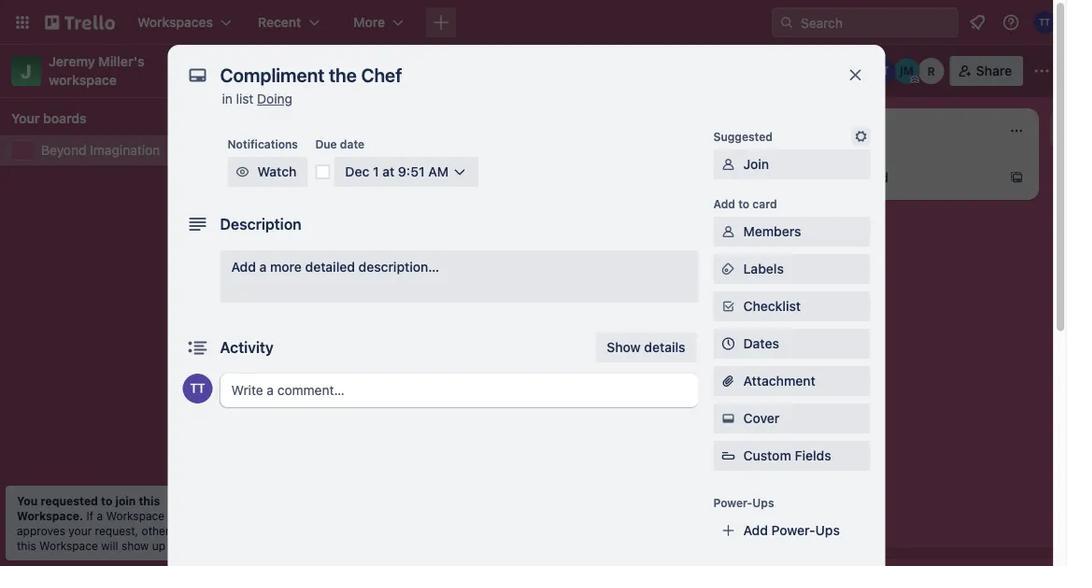 Task type: locate. For each thing, give the bounding box(es) containing it.
1 vertical spatial beyond
[[41, 143, 87, 158]]

None text field
[[211, 58, 828, 92]]

add power-ups
[[744, 523, 841, 539]]

members link
[[714, 217, 871, 247]]

1 vertical spatial boards
[[173, 525, 209, 538]]

dec
[[345, 164, 370, 180], [561, 240, 582, 253]]

1 vertical spatial ups
[[816, 523, 841, 539]]

beyond imagination up date
[[267, 61, 427, 81]]

beyond up doing
[[267, 61, 328, 81]]

dec inside button
[[345, 164, 370, 180]]

show details link
[[596, 333, 697, 363]]

1 horizontal spatial imagination
[[332, 61, 427, 81]]

add to card
[[714, 197, 778, 210]]

sm image
[[751, 56, 777, 82], [720, 155, 738, 174], [720, 223, 738, 241], [720, 297, 738, 316]]

doing
[[257, 91, 293, 107]]

a left more
[[260, 260, 267, 275]]

0 horizontal spatial workspace
[[39, 540, 98, 553]]

0 horizontal spatial card
[[753, 197, 778, 210]]

0 horizontal spatial imagination
[[90, 143, 160, 158]]

a up members link
[[851, 170, 858, 185]]

a inside if a workspace admin approves your request, other boards in this workspace will show up here.
[[97, 510, 103, 523]]

workspace
[[49, 72, 117, 88]]

ups up add power-ups
[[753, 497, 775, 510]]

1 horizontal spatial this
[[139, 495, 160, 508]]

this inside you requested to join this workspace.
[[139, 495, 160, 508]]

create from template… image
[[1010, 170, 1025, 185]]

sm image left cover
[[720, 410, 738, 428]]

a
[[851, 170, 858, 185], [260, 260, 267, 275], [97, 510, 103, 523]]

add a more detailed description…
[[231, 260, 440, 275]]

1 vertical spatial beyond imagination
[[41, 143, 160, 158]]

a for more
[[260, 260, 267, 275]]

share
[[977, 63, 1013, 79]]

more
[[270, 260, 302, 275]]

checklist
[[744, 299, 801, 314]]

sm image
[[852, 127, 871, 146], [233, 163, 252, 181], [720, 260, 738, 279], [720, 410, 738, 428]]

dec 1 at 9:51 am
[[345, 164, 449, 180]]

0 horizontal spatial power-
[[714, 497, 753, 510]]

will
[[101, 540, 118, 553]]

1 horizontal spatial a
[[260, 260, 267, 275]]

boards right your
[[43, 111, 87, 126]]

sm image for suggested
[[852, 127, 871, 146]]

0 horizontal spatial boards
[[43, 111, 87, 126]]

sm image left create from template… image at the right of page
[[720, 297, 738, 316]]

boards
[[43, 111, 87, 126], [173, 525, 209, 538]]

power- inside add power-ups link
[[772, 523, 816, 539]]

due
[[316, 137, 337, 151]]

detailed
[[305, 260, 355, 275]]

power- down custom
[[714, 497, 753, 510]]

0 notifications image
[[967, 11, 989, 34]]

power- down power-ups
[[772, 523, 816, 539]]

sm image inside watch button
[[233, 163, 252, 181]]

this right join
[[139, 495, 160, 508]]

add inside button
[[823, 170, 848, 185]]

filters
[[812, 63, 851, 79]]

r
[[928, 65, 936, 78]]

1 vertical spatial card
[[753, 197, 778, 210]]

0 horizontal spatial this
[[17, 540, 36, 553]]

this inside if a workspace admin approves your request, other boards in this workspace will show up here.
[[17, 540, 36, 553]]

0 horizontal spatial dec
[[345, 164, 370, 180]]

imagination
[[332, 61, 427, 81], [90, 143, 160, 158]]

create board or workspace image
[[432, 13, 451, 32]]

jeremy miller (jeremymiller198) image
[[895, 58, 921, 84]]

0 vertical spatial this
[[139, 495, 160, 508]]

labels link
[[714, 254, 871, 284]]

Search field
[[795, 8, 959, 36]]

workspace.
[[17, 510, 83, 523]]

add for add a more detailed description…
[[231, 260, 256, 275]]

0 vertical spatial workspace
[[106, 510, 165, 523]]

ups
[[753, 497, 775, 510], [816, 523, 841, 539]]

admin
[[168, 510, 200, 523]]

sm image inside cover link
[[720, 410, 738, 428]]

beyond imagination down your boards with 1 items element
[[41, 143, 160, 158]]

dates
[[744, 336, 780, 352]]

dec 1 at 9:51 am button
[[334, 157, 479, 187]]

j
[[21, 60, 31, 82]]

this down approves
[[17, 540, 36, 553]]

beyond imagination link
[[41, 141, 232, 160]]

sm image inside members link
[[720, 223, 738, 241]]

a for workspace
[[97, 510, 103, 523]]

date
[[340, 137, 365, 151]]

terry turtle (terryturtle) image
[[1034, 11, 1057, 34], [870, 58, 897, 84], [183, 374, 213, 404], [471, 397, 494, 419]]

a right the if
[[97, 510, 103, 523]]

1 horizontal spatial boards
[[173, 525, 209, 538]]

add
[[823, 170, 848, 185], [714, 197, 736, 210], [231, 260, 256, 275], [744, 523, 769, 539]]

sm image inside join link
[[720, 155, 738, 174]]

1 vertical spatial a
[[260, 260, 267, 275]]

1 horizontal spatial beyond imagination
[[267, 61, 427, 81]]

card for add a card
[[862, 170, 889, 185]]

ups down fields
[[816, 523, 841, 539]]

in inside if a workspace admin approves your request, other boards in this workspace will show up here.
[[213, 525, 222, 538]]

0 vertical spatial beyond imagination
[[267, 61, 427, 81]]

1 vertical spatial this
[[17, 540, 36, 553]]

workspace
[[106, 510, 165, 523], [39, 540, 98, 553]]

add down suggested
[[714, 197, 736, 210]]

sm image inside labels link
[[720, 260, 738, 279]]

show
[[121, 540, 149, 553]]

0 vertical spatial ups
[[753, 497, 775, 510]]

r button
[[919, 58, 945, 84]]

0 vertical spatial dec
[[345, 164, 370, 180]]

sm image for join
[[720, 155, 738, 174]]

dec for dec 1
[[561, 240, 582, 253]]

beyond down 'your boards'
[[41, 143, 87, 158]]

dec inside option
[[561, 240, 582, 253]]

in left list
[[222, 91, 233, 107]]

add left more
[[231, 260, 256, 275]]

a inside button
[[851, 170, 858, 185]]

sm image for cover
[[720, 410, 738, 428]]

0 vertical spatial imagination
[[332, 61, 427, 81]]

0 vertical spatial beyond
[[267, 61, 328, 81]]

card
[[862, 170, 889, 185], [753, 197, 778, 210]]

dec 1
[[561, 240, 590, 253]]

your
[[69, 525, 92, 538]]

add a more detailed description… link
[[220, 251, 699, 303]]

attachment
[[744, 374, 816, 389]]

sm image down add to card
[[720, 223, 738, 241]]

your boards
[[11, 111, 87, 126]]

sm image for labels
[[720, 260, 738, 279]]

1 horizontal spatial power-
[[772, 523, 816, 539]]

sm image left watch
[[233, 163, 252, 181]]

card inside button
[[862, 170, 889, 185]]

power-
[[714, 497, 753, 510], [772, 523, 816, 539]]

details
[[645, 340, 686, 355]]

workspace down your
[[39, 540, 98, 553]]

1 vertical spatial in
[[213, 525, 222, 538]]

back to home image
[[45, 7, 115, 37]]

0 vertical spatial card
[[862, 170, 889, 185]]

list
[[236, 91, 254, 107]]

add a card button
[[793, 163, 1003, 193]]

1 horizontal spatial dec
[[561, 240, 582, 253]]

0 horizontal spatial a
[[97, 510, 103, 523]]

1
[[373, 164, 379, 180], [585, 240, 590, 253], [322, 402, 327, 415], [359, 402, 364, 415]]

workspace down join
[[106, 510, 165, 523]]

in
[[222, 91, 233, 107], [213, 525, 222, 538]]

attachment button
[[714, 367, 871, 397]]

2 horizontal spatial a
[[851, 170, 858, 185]]

create from template… image
[[744, 282, 759, 297]]

checklist link
[[714, 292, 871, 322]]

fields
[[795, 448, 832, 464]]

0 horizontal spatial to
[[101, 495, 113, 508]]

add up members link
[[823, 170, 848, 185]]

sm image inside 'checklist' "link"
[[720, 297, 738, 316]]

imagination up date
[[332, 61, 427, 81]]

beyond imagination
[[267, 61, 427, 81], [41, 143, 160, 158]]

sm image up add a card
[[852, 127, 871, 146]]

Write a comment text field
[[220, 374, 699, 408]]

1 horizontal spatial to
[[739, 197, 750, 210]]

show
[[607, 340, 641, 355]]

sm image left join
[[720, 155, 738, 174]]

1 horizontal spatial workspace
[[106, 510, 165, 523]]

to inside you requested to join this workspace.
[[101, 495, 113, 508]]

0 vertical spatial a
[[851, 170, 858, 185]]

custom fields
[[744, 448, 832, 464]]

show menu image
[[1033, 62, 1052, 80]]

sm image left labels
[[720, 260, 738, 279]]

up
[[152, 540, 166, 553]]

add down power-ups
[[744, 523, 769, 539]]

create instagram link
[[273, 374, 490, 393]]

1 vertical spatial to
[[101, 495, 113, 508]]

1 inside button
[[373, 164, 379, 180]]

card for add to card
[[753, 197, 778, 210]]

2 vertical spatial a
[[97, 510, 103, 523]]

watch
[[258, 164, 297, 180]]

beyond
[[267, 61, 328, 81], [41, 143, 87, 158]]

imagination inside the board name text box
[[332, 61, 427, 81]]

jeremy miller's workspace
[[49, 54, 148, 88]]

1 vertical spatial power-
[[772, 523, 816, 539]]

0 horizontal spatial beyond
[[41, 143, 87, 158]]

0 horizontal spatial ups
[[753, 497, 775, 510]]

dec for dec 1 at 9:51 am
[[345, 164, 370, 180]]

1 horizontal spatial ups
[[816, 523, 841, 539]]

in right other
[[213, 525, 222, 538]]

imagination down your boards with 1 items element
[[90, 143, 160, 158]]

cover
[[744, 411, 780, 426]]

boards inside if a workspace admin approves your request, other boards in this workspace will show up here.
[[173, 525, 209, 538]]

to
[[739, 197, 750, 210], [101, 495, 113, 508]]

description
[[220, 216, 302, 233]]

to left join
[[101, 495, 113, 508]]

1 horizontal spatial card
[[862, 170, 889, 185]]

cover link
[[714, 404, 871, 434]]

1 vertical spatial dec
[[561, 240, 582, 253]]

create instagram
[[273, 376, 377, 391]]

to up 'members'
[[739, 197, 750, 210]]

1 horizontal spatial beyond
[[267, 61, 328, 81]]

you requested to join this workspace.
[[17, 495, 160, 523]]

this
[[139, 495, 160, 508], [17, 540, 36, 553]]

boards down the admin
[[173, 525, 209, 538]]

1 inside option
[[585, 240, 590, 253]]



Task type: describe. For each thing, give the bounding box(es) containing it.
0 horizontal spatial beyond imagination
[[41, 143, 160, 158]]

request,
[[95, 525, 139, 538]]

due date
[[316, 137, 365, 151]]

Dec 1 checkbox
[[539, 236, 596, 258]]

add power-ups link
[[714, 516, 871, 546]]

add a card
[[823, 170, 889, 185]]

description…
[[359, 260, 440, 275]]

9:51
[[398, 164, 425, 180]]

search image
[[780, 15, 795, 30]]

custom
[[744, 448, 792, 464]]

1 vertical spatial imagination
[[90, 143, 160, 158]]

show details
[[607, 340, 686, 355]]

approves
[[17, 525, 65, 538]]

in list doing
[[222, 91, 293, 107]]

add for add to card
[[714, 197, 736, 210]]

share button
[[951, 56, 1024, 86]]

members
[[744, 224, 802, 239]]

primary element
[[0, 0, 1068, 45]]

at
[[383, 164, 395, 180]]

notifications
[[228, 137, 298, 151]]

sm image left filters button
[[751, 56, 777, 82]]

other
[[142, 525, 170, 538]]

you
[[17, 495, 38, 508]]

join link
[[714, 150, 871, 180]]

join
[[744, 157, 770, 172]]

here.
[[169, 540, 196, 553]]

your boards with 1 items element
[[11, 108, 223, 130]]

Board name text field
[[258, 56, 436, 86]]

sm image for members
[[720, 223, 738, 241]]

sm image for watch
[[233, 163, 252, 181]]

create
[[273, 376, 313, 391]]

labels
[[744, 261, 784, 277]]

0 vertical spatial to
[[739, 197, 750, 210]]

filters button
[[784, 56, 856, 86]]

watch button
[[228, 157, 308, 187]]

doing link
[[257, 91, 293, 107]]

sm image for checklist
[[720, 297, 738, 316]]

beyond inside the board name text box
[[267, 61, 328, 81]]

join
[[115, 495, 136, 508]]

beyond imagination inside the board name text box
[[267, 61, 427, 81]]

Mark due date as complete checkbox
[[316, 165, 330, 180]]

activity
[[220, 339, 274, 357]]

0 vertical spatial power-
[[714, 497, 753, 510]]

0 vertical spatial boards
[[43, 111, 87, 126]]

0 vertical spatial in
[[222, 91, 233, 107]]

am
[[429, 164, 449, 180]]

add for add a card
[[823, 170, 848, 185]]

jeremy
[[49, 54, 95, 69]]

add for add power-ups
[[744, 523, 769, 539]]

suggested
[[714, 130, 773, 143]]

rubyanndersson (rubyanndersson) image
[[919, 58, 945, 84]]

a for card
[[851, 170, 858, 185]]

dates button
[[714, 329, 871, 359]]

custom fields button
[[714, 447, 871, 466]]

if a workspace admin approves your request, other boards in this workspace will show up here.
[[17, 510, 222, 553]]

miller's
[[99, 54, 145, 69]]

power-ups
[[714, 497, 775, 510]]

your
[[11, 111, 40, 126]]

instagram
[[317, 376, 377, 391]]

if
[[86, 510, 94, 523]]

open information menu image
[[1003, 13, 1021, 32]]

1 vertical spatial workspace
[[39, 540, 98, 553]]

requested
[[41, 495, 98, 508]]



Task type: vqa. For each thing, say whether or not it's contained in the screenshot.
the rightmost this
yes



